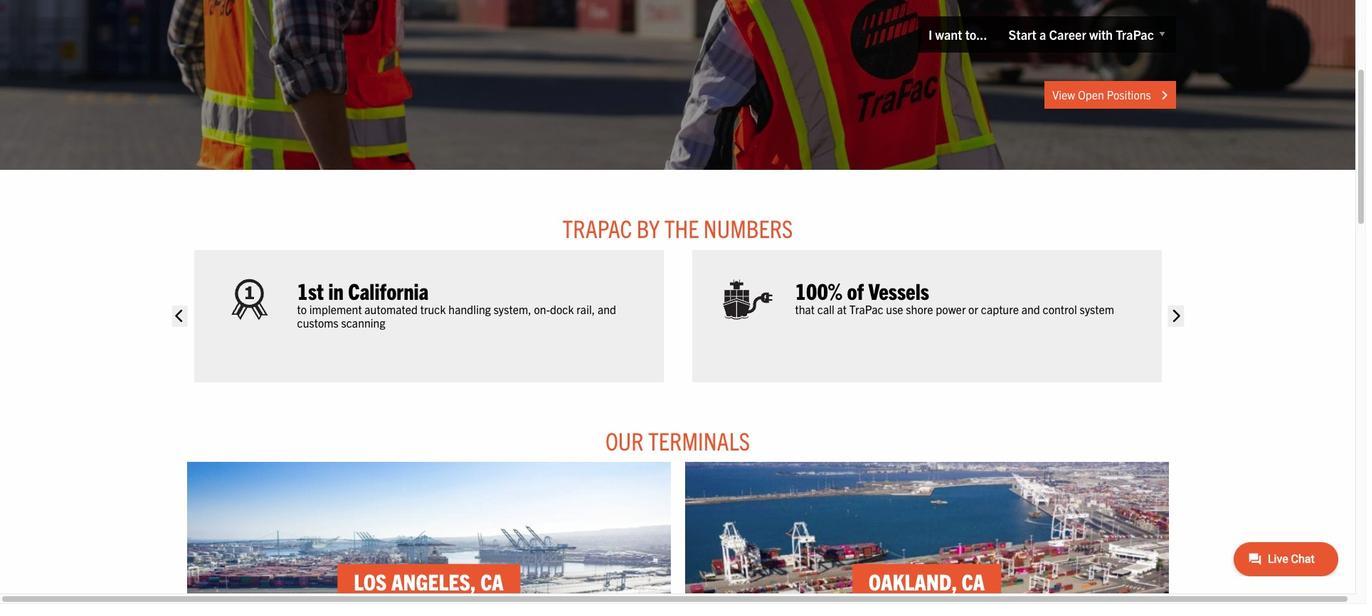 Task type: locate. For each thing, give the bounding box(es) containing it.
and for 1st in california
[[598, 302, 616, 316]]

0 horizontal spatial and
[[598, 302, 616, 316]]

vessels
[[869, 277, 929, 304]]

1 and from the left
[[598, 302, 616, 316]]

california
[[348, 277, 429, 304]]

in
[[328, 277, 344, 304]]

automated
[[365, 302, 418, 316]]

want
[[936, 26, 963, 43]]

100% of vessels that call at trapac use shore power or capture and control system
[[795, 277, 1115, 316]]

shore
[[906, 302, 933, 316]]

that
[[795, 302, 815, 316]]

call
[[818, 302, 835, 316]]

trapac
[[563, 213, 632, 244]]

view open positions link
[[1045, 81, 1176, 109]]

our terminals
[[606, 426, 750, 456]]

trapac by the numbers
[[563, 213, 793, 244]]

scanning
[[341, 316, 385, 330]]

main content
[[165, 213, 1190, 605]]

and right rail,
[[598, 302, 616, 316]]

2 and from the left
[[1022, 302, 1040, 316]]

i
[[929, 26, 933, 43]]

and left control
[[1022, 302, 1040, 316]]

on-
[[534, 302, 550, 316]]

solid image inside view open positions link
[[1161, 90, 1168, 101]]

the
[[665, 213, 699, 244]]

dock
[[550, 302, 574, 316]]

positions
[[1107, 88, 1151, 102]]

customs
[[297, 316, 339, 330]]

open
[[1078, 88, 1104, 102]]

1st in california to implement automated truck handling system, on-dock rail, and customs scanning
[[297, 277, 616, 330]]

view
[[1053, 88, 1076, 102]]

solid image
[[1161, 90, 1168, 101], [172, 306, 188, 327], [1168, 306, 1184, 327]]

numbers
[[704, 213, 793, 244]]

capture
[[981, 302, 1019, 316]]

1 horizontal spatial and
[[1022, 302, 1040, 316]]

main content containing trapac by the numbers
[[165, 213, 1190, 605]]

and
[[598, 302, 616, 316], [1022, 302, 1040, 316]]

and inside 1st in california to implement automated truck handling system, on-dock rail, and customs scanning
[[598, 302, 616, 316]]

and inside 100% of vessels that call at trapac use shore power or capture and control system
[[1022, 302, 1040, 316]]

our
[[606, 426, 644, 456]]



Task type: describe. For each thing, give the bounding box(es) containing it.
i want to...
[[929, 26, 987, 43]]

view open positions
[[1053, 88, 1154, 102]]

of
[[847, 277, 864, 304]]

to
[[297, 302, 307, 316]]

control
[[1043, 302, 1077, 316]]

or
[[969, 302, 979, 316]]

to...
[[966, 26, 987, 43]]

power
[[936, 302, 966, 316]]

100%
[[795, 277, 843, 304]]

by
[[637, 213, 660, 244]]

implement
[[309, 302, 362, 316]]

handling
[[449, 302, 491, 316]]

terminals
[[648, 426, 750, 456]]

trapac
[[850, 302, 884, 316]]

rail,
[[577, 302, 595, 316]]

system,
[[494, 302, 531, 316]]

truck
[[420, 302, 446, 316]]

system
[[1080, 302, 1115, 316]]

and for 100% of vessels
[[1022, 302, 1040, 316]]

use
[[886, 302, 904, 316]]

1st
[[297, 277, 324, 304]]

at
[[837, 302, 847, 316]]



Task type: vqa. For each thing, say whether or not it's contained in the screenshot.
About
no



